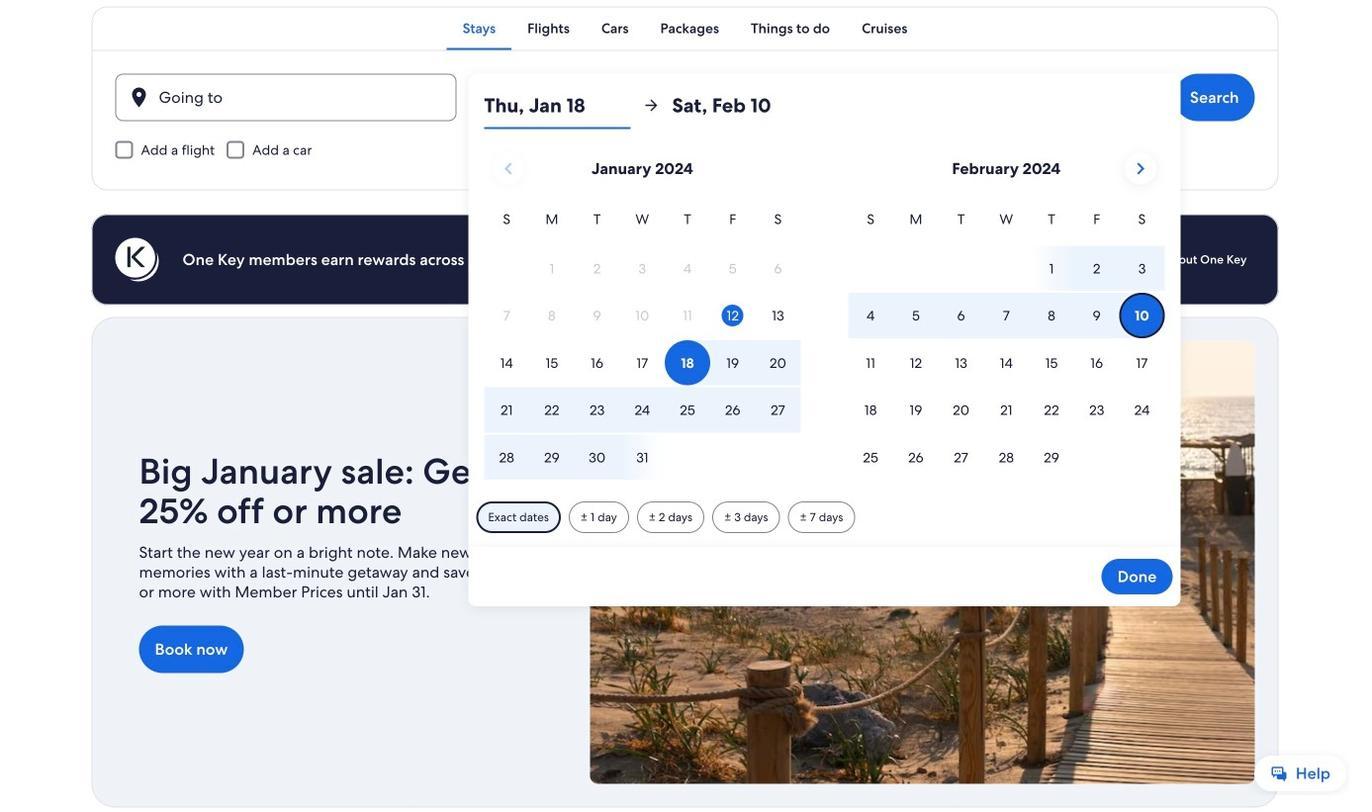 Task type: describe. For each thing, give the bounding box(es) containing it.
today element
[[722, 305, 744, 327]]

january 2024 element
[[484, 208, 801, 482]]

directional image
[[643, 96, 660, 114]]



Task type: vqa. For each thing, say whether or not it's contained in the screenshot.
'application'
yes



Task type: locate. For each thing, give the bounding box(es) containing it.
previous month image
[[497, 157, 520, 181]]

february 2024 element
[[848, 208, 1165, 482]]

tab list
[[92, 6, 1279, 50]]

next month image
[[1129, 157, 1153, 181]]

application
[[484, 145, 1165, 482]]



